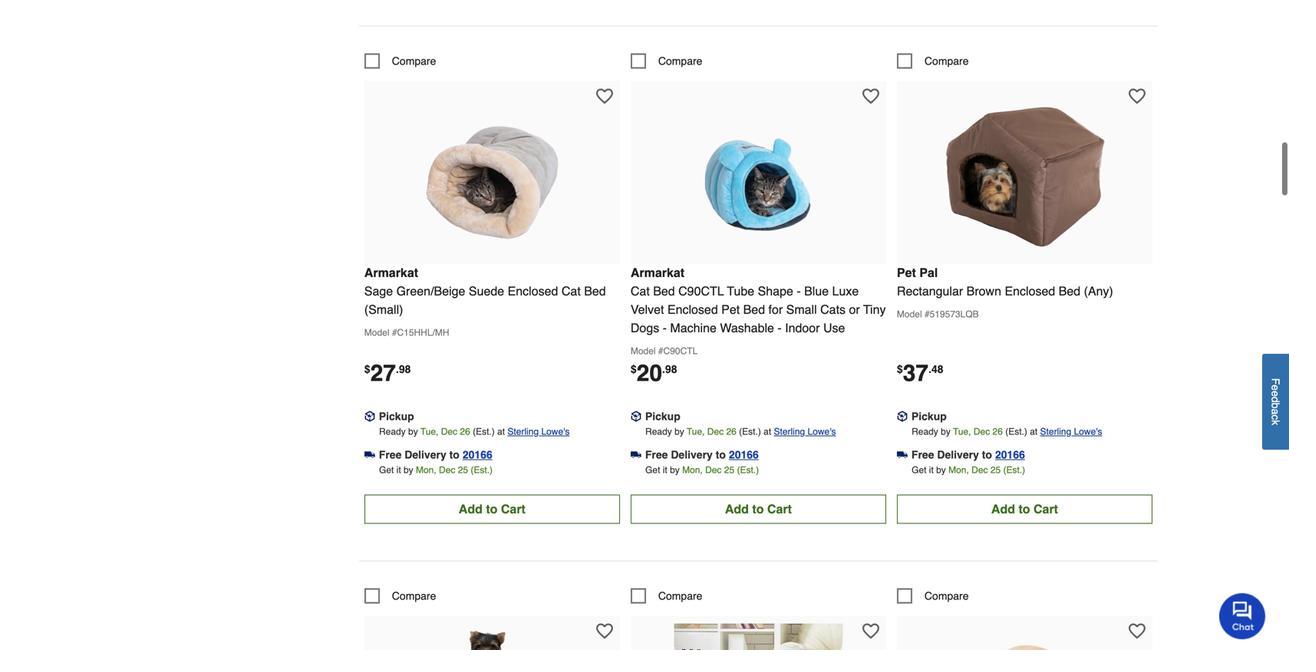 Task type: locate. For each thing, give the bounding box(es) containing it.
1 horizontal spatial at
[[764, 426, 771, 437]]

1 delivery from the left
[[405, 448, 446, 461]]

tube
[[727, 284, 755, 298]]

20166 for 2nd 20166 button from the left
[[729, 448, 759, 461]]

0 horizontal spatial pet
[[722, 302, 740, 316]]

1 get it by mon, dec 25 (est.) from the left
[[379, 465, 493, 475]]

0 horizontal spatial model
[[364, 327, 389, 338]]

pickup image up truck filled image
[[631, 411, 641, 422]]

compare inside 5001784989 element
[[658, 55, 703, 67]]

2 free delivery to 20166 from the left
[[645, 448, 759, 461]]

0 horizontal spatial armarkat
[[364, 265, 418, 280]]

$ inside the $ 27 .98
[[364, 363, 370, 375]]

armarkat up sage
[[364, 265, 418, 280]]

0 vertical spatial model
[[897, 309, 922, 320]]

3 tue, from the left
[[953, 426, 971, 437]]

5002185069 element
[[631, 588, 703, 603]]

compare for 5001379623 element
[[925, 55, 969, 67]]

2 mon, from the left
[[682, 465, 703, 475]]

model up 20 at the bottom
[[631, 346, 656, 356]]

1 horizontal spatial free delivery to 20166
[[645, 448, 759, 461]]

cat inside "armarkat cat bed c90ctl tube shape - blue luxe velvet enclosed pet bed for small cats or tiny dogs - machine washable - indoor use"
[[631, 284, 650, 298]]

2 it from the left
[[663, 465, 667, 475]]

2 vertical spatial model
[[631, 346, 656, 356]]

enclosed up machine
[[668, 302, 718, 316]]

truck filled image for first 20166 button from left
[[364, 449, 375, 460]]

1 vertical spatial model
[[364, 327, 389, 338]]

$ down model # c15hhl/mh
[[364, 363, 370, 375]]

use
[[823, 321, 845, 335]]

25 for first 20166 button from right
[[991, 465, 1001, 475]]

ready for truck filled image
[[645, 426, 672, 437]]

armarkat
[[364, 265, 418, 280], [631, 265, 685, 280]]

1 vertical spatial #
[[392, 327, 397, 338]]

3 free delivery to 20166 from the left
[[912, 448, 1025, 461]]

add to cart for second add to cart "button" from the left
[[725, 502, 792, 516]]

1 horizontal spatial cat
[[631, 284, 650, 298]]

3 delivery from the left
[[937, 448, 979, 461]]

add for second add to cart "button" from the left
[[725, 502, 749, 516]]

f e e d b a c k button
[[1262, 354, 1289, 450]]

2 free from the left
[[645, 448, 668, 461]]

1 horizontal spatial pickup image
[[631, 411, 641, 422]]

1 20166 from the left
[[463, 448, 493, 461]]

26
[[460, 426, 470, 437], [726, 426, 737, 437], [993, 426, 1003, 437]]

- left the blue
[[797, 284, 801, 298]]

0 horizontal spatial ready by tue, dec 26 (est.) at sterling lowe's
[[379, 426, 570, 437]]

by
[[408, 426, 418, 437], [675, 426, 684, 437], [941, 426, 951, 437], [404, 465, 413, 475], [670, 465, 680, 475], [936, 465, 946, 475]]

pet down "tube"
[[722, 302, 740, 316]]

$ left .48
[[897, 363, 903, 375]]

2 $ from the left
[[631, 363, 637, 375]]

$
[[364, 363, 370, 375], [631, 363, 637, 375], [897, 363, 903, 375]]

armarkat sage green/beige suede enclosed cat bed (small) image
[[408, 89, 577, 257]]

2 pickup from the left
[[645, 410, 681, 422]]

2 horizontal spatial 25
[[991, 465, 1001, 475]]

2 horizontal spatial ready by tue, dec 26 (est.) at sterling lowe's
[[912, 426, 1102, 437]]

5001784989 element
[[631, 53, 703, 69]]

.98 down model # c15hhl/mh
[[396, 363, 411, 375]]

0 horizontal spatial 20166
[[463, 448, 493, 461]]

2 vertical spatial #
[[658, 346, 663, 356]]

pickup image
[[364, 411, 375, 422], [631, 411, 641, 422]]

1 sterling from the left
[[508, 426, 539, 437]]

# for pet pal rectangular brown enclosed bed (any)
[[925, 309, 930, 320]]

0 vertical spatial c90ctl
[[679, 284, 724, 298]]

2 horizontal spatial 20166 button
[[995, 447, 1025, 462]]

0 horizontal spatial add
[[459, 502, 483, 516]]

1 .98 from the left
[[396, 363, 411, 375]]

it
[[397, 465, 401, 475], [663, 465, 667, 475], [929, 465, 934, 475]]

1 horizontal spatial 25
[[724, 465, 735, 475]]

2 sterling from the left
[[774, 426, 805, 437]]

0 horizontal spatial free
[[379, 448, 402, 461]]

1 free delivery to 20166 from the left
[[379, 448, 493, 461]]

c90ctl
[[679, 284, 724, 298], [663, 346, 698, 356]]

2 horizontal spatial get
[[912, 465, 927, 475]]

enclosed
[[508, 284, 558, 298], [1005, 284, 1055, 298], [668, 302, 718, 316]]

pet pal rectangular black enclosed dog/cat bed (any) image
[[408, 623, 577, 650]]

d
[[1270, 397, 1282, 403]]

1 horizontal spatial it
[[663, 465, 667, 475]]

5001379623 element
[[897, 53, 969, 69]]

model for rectangular brown enclosed bed (any)
[[897, 309, 922, 320]]

for
[[769, 302, 783, 316]]

armarkat up velvet
[[631, 265, 685, 280]]

2 25 from the left
[[724, 465, 735, 475]]

0 horizontal spatial pickup
[[379, 410, 414, 422]]

0 horizontal spatial at
[[497, 426, 505, 437]]

1 horizontal spatial lowe's
[[808, 426, 836, 437]]

model down (small)
[[364, 327, 389, 338]]

1000700462 element
[[897, 588, 969, 603]]

1 horizontal spatial add
[[725, 502, 749, 516]]

0 horizontal spatial delivery
[[405, 448, 446, 461]]

0 horizontal spatial cart
[[501, 502, 526, 516]]

2 delivery from the left
[[671, 448, 713, 461]]

enclosed inside armarkat sage green/beige suede enclosed cat bed (small)
[[508, 284, 558, 298]]

model down rectangular
[[897, 309, 922, 320]]

3 26 from the left
[[993, 426, 1003, 437]]

heart outline image
[[862, 88, 879, 105], [1129, 88, 1146, 105], [596, 623, 613, 640], [862, 623, 879, 640], [1129, 623, 1146, 640]]

dogs
[[631, 321, 659, 335]]

3 it from the left
[[929, 465, 934, 475]]

ready down actual price $37.48 element
[[912, 426, 938, 437]]

$ inside $ 20 .98
[[631, 363, 637, 375]]

armarkat for bed
[[631, 265, 685, 280]]

#
[[925, 309, 930, 320], [392, 327, 397, 338], [658, 346, 663, 356]]

2 ready by tue, dec 26 (est.) at sterling lowe's from the left
[[645, 426, 836, 437]]

2 horizontal spatial get it by mon, dec 25 (est.)
[[912, 465, 1025, 475]]

it for first 20166 button from left
[[397, 465, 401, 475]]

0 horizontal spatial it
[[397, 465, 401, 475]]

2 horizontal spatial 20166
[[995, 448, 1025, 461]]

pickup image down "27"
[[364, 411, 375, 422]]

free for first 20166 button from left's truck filled icon
[[379, 448, 402, 461]]

2 ready from the left
[[645, 426, 672, 437]]

1 truck filled image from the left
[[364, 449, 375, 460]]

compare for 1000700462 element
[[925, 590, 969, 602]]

2 horizontal spatial #
[[925, 309, 930, 320]]

enclosed right suede
[[508, 284, 558, 298]]

pickup image for first 20166 button from left's truck filled icon
[[364, 411, 375, 422]]

pal
[[920, 265, 938, 280]]

1 horizontal spatial sterling
[[774, 426, 805, 437]]

2 horizontal spatial -
[[797, 284, 801, 298]]

enclosed for suede
[[508, 284, 558, 298]]

1 pickup from the left
[[379, 410, 414, 422]]

1 it from the left
[[397, 465, 401, 475]]

pet
[[897, 265, 916, 280], [722, 302, 740, 316]]

at
[[497, 426, 505, 437], [764, 426, 771, 437], [1030, 426, 1038, 437]]

indoor
[[785, 321, 820, 335]]

0 horizontal spatial sterling
[[508, 426, 539, 437]]

armarkat inside armarkat sage green/beige suede enclosed cat bed (small)
[[364, 265, 418, 280]]

1 $ from the left
[[364, 363, 370, 375]]

2 horizontal spatial 26
[[993, 426, 1003, 437]]

0 horizontal spatial .98
[[396, 363, 411, 375]]

ready
[[379, 426, 406, 437], [645, 426, 672, 437], [912, 426, 938, 437]]

compare inside the 5002185069 element
[[658, 590, 703, 602]]

2 horizontal spatial free delivery to 20166
[[912, 448, 1025, 461]]

25
[[458, 465, 468, 475], [724, 465, 735, 475], [991, 465, 1001, 475]]

1 horizontal spatial 20166 button
[[729, 447, 759, 462]]

mon,
[[416, 465, 436, 475], [682, 465, 703, 475], [949, 465, 969, 475]]

1 horizontal spatial pickup
[[645, 410, 681, 422]]

20166 button
[[463, 447, 493, 462], [729, 447, 759, 462], [995, 447, 1025, 462]]

3 get from the left
[[912, 465, 927, 475]]

0 horizontal spatial cat
[[562, 284, 581, 298]]

3 ready by tue, dec 26 (est.) at sterling lowe's from the left
[[912, 426, 1102, 437]]

e up the b
[[1270, 391, 1282, 397]]

3 add to cart from the left
[[991, 502, 1058, 516]]

519573lqb
[[930, 309, 979, 320]]

compare inside 5001379623 element
[[925, 55, 969, 67]]

rectangular
[[897, 284, 963, 298]]

1 horizontal spatial $
[[631, 363, 637, 375]]

0 horizontal spatial #
[[392, 327, 397, 338]]

3 free from the left
[[912, 448, 934, 461]]

small
[[786, 302, 817, 316]]

2 horizontal spatial pickup
[[912, 410, 947, 422]]

1 horizontal spatial delivery
[[671, 448, 713, 461]]

brown
[[967, 284, 1001, 298]]

20166 for first 20166 button from left
[[463, 448, 493, 461]]

1 horizontal spatial 20166
[[729, 448, 759, 461]]

-
[[797, 284, 801, 298], [663, 321, 667, 335], [778, 321, 782, 335]]

1 horizontal spatial get
[[645, 465, 660, 475]]

1 armarkat from the left
[[364, 265, 418, 280]]

0 horizontal spatial get it by mon, dec 25 (est.)
[[379, 465, 493, 475]]

1 horizontal spatial pet
[[897, 265, 916, 280]]

delivery for 2nd 20166 button from the left
[[671, 448, 713, 461]]

c
[[1270, 415, 1282, 420]]

armarkat  cat bed c90ctl tube shape - blue luxe velvet enclosed pet bed for small cats or tiny dogs - machine washable - indoor use image
[[674, 89, 843, 257]]

3 sterling lowe's button from the left
[[1040, 424, 1102, 439]]

3 sterling from the left
[[1040, 426, 1072, 437]]

.98 inside $ 20 .98
[[662, 363, 677, 375]]

0 horizontal spatial 20166 button
[[463, 447, 493, 462]]

2 horizontal spatial cart
[[1034, 502, 1058, 516]]

20166
[[463, 448, 493, 461], [729, 448, 759, 461], [995, 448, 1025, 461]]

c90ctl inside "armarkat cat bed c90ctl tube shape - blue luxe velvet enclosed pet bed for small cats or tiny dogs - machine washable - indoor use"
[[679, 284, 724, 298]]

compare for 5001378389 element
[[392, 590, 436, 602]]

2 horizontal spatial delivery
[[937, 448, 979, 461]]

cart
[[501, 502, 526, 516], [767, 502, 792, 516], [1034, 502, 1058, 516]]

0 horizontal spatial free delivery to 20166
[[379, 448, 493, 461]]

ready for truck filled icon corresponding to first 20166 button from right
[[912, 426, 938, 437]]

0 horizontal spatial enclosed
[[508, 284, 558, 298]]

1 horizontal spatial -
[[778, 321, 782, 335]]

.98 for 27
[[396, 363, 411, 375]]

bed inside pet pal rectangular brown enclosed bed (any)
[[1059, 284, 1081, 298]]

.98 inside the $ 27 .98
[[396, 363, 411, 375]]

truck filled image
[[364, 449, 375, 460], [897, 449, 908, 460]]

1 add to cart from the left
[[459, 502, 526, 516]]

2 26 from the left
[[726, 426, 737, 437]]

add to cart for 3rd add to cart "button"
[[991, 502, 1058, 516]]

compare inside 1000700462 element
[[925, 590, 969, 602]]

$ inside $ 37 .48
[[897, 363, 903, 375]]

compare inside 1000700492 element
[[392, 55, 436, 67]]

free
[[379, 448, 402, 461], [645, 448, 668, 461], [912, 448, 934, 461]]

1 ready from the left
[[379, 426, 406, 437]]

sterling
[[508, 426, 539, 437], [774, 426, 805, 437], [1040, 426, 1072, 437]]

1 horizontal spatial sterling lowe's button
[[774, 424, 836, 439]]

1 pickup image from the left
[[364, 411, 375, 422]]

3 $ from the left
[[897, 363, 903, 375]]

add
[[459, 502, 483, 516], [725, 502, 749, 516], [991, 502, 1015, 516]]

sterling for 2nd 20166 button from the left
[[774, 426, 805, 437]]

2 horizontal spatial it
[[929, 465, 934, 475]]

26 for first 20166 button from right
[[993, 426, 1003, 437]]

2 horizontal spatial add to cart
[[991, 502, 1058, 516]]

3 ready from the left
[[912, 426, 938, 437]]

ready down $ 20 .98
[[645, 426, 672, 437]]

0 vertical spatial pet
[[897, 265, 916, 280]]

k
[[1270, 420, 1282, 425]]

1 26 from the left
[[460, 426, 470, 437]]

pickup right pickup image
[[912, 410, 947, 422]]

1 horizontal spatial model
[[631, 346, 656, 356]]

0 horizontal spatial lowe's
[[541, 426, 570, 437]]

model for sage green/beige suede enclosed cat bed (small)
[[364, 327, 389, 338]]

e up d
[[1270, 385, 1282, 391]]

tiny
[[863, 302, 886, 316]]

1 vertical spatial pet
[[722, 302, 740, 316]]

2 horizontal spatial add to cart button
[[897, 495, 1153, 524]]

2 truck filled image from the left
[[897, 449, 908, 460]]

get it by mon, dec 25 (est.) for first 20166 button from right
[[912, 465, 1025, 475]]

2 horizontal spatial enclosed
[[1005, 284, 1055, 298]]

.48
[[929, 363, 944, 375]]

1 horizontal spatial ready by tue, dec 26 (est.) at sterling lowe's
[[645, 426, 836, 437]]

2 get it by mon, dec 25 (est.) from the left
[[645, 465, 759, 475]]

3 add to cart button from the left
[[897, 495, 1153, 524]]

0 vertical spatial #
[[925, 309, 930, 320]]

pickup
[[379, 410, 414, 422], [645, 410, 681, 422], [912, 410, 947, 422]]

0 horizontal spatial pickup image
[[364, 411, 375, 422]]

at for first 20166 button from left's sterling lowe's 'button'
[[497, 426, 505, 437]]

.98 down model # c90ctl
[[662, 363, 677, 375]]

2 horizontal spatial model
[[897, 309, 922, 320]]

enclosed for brown
[[1005, 284, 1055, 298]]

2 tue, from the left
[[687, 426, 705, 437]]

1 horizontal spatial #
[[658, 346, 663, 356]]

pet left pal
[[897, 265, 916, 280]]

2 horizontal spatial tue,
[[953, 426, 971, 437]]

2 20166 from the left
[[729, 448, 759, 461]]

3 get it by mon, dec 25 (est.) from the left
[[912, 465, 1025, 475]]

armarkat inside "armarkat cat bed c90ctl tube shape - blue luxe velvet enclosed pet bed for small cats or tiny dogs - machine washable - indoor use"
[[631, 265, 685, 280]]

actual price $20.98 element
[[631, 360, 677, 386]]

2 at from the left
[[764, 426, 771, 437]]

0 horizontal spatial $
[[364, 363, 370, 375]]

1 free from the left
[[379, 448, 402, 461]]

sterling lowe's button for 2nd 20166 button from the left
[[774, 424, 836, 439]]

add to cart for first add to cart "button" from left
[[459, 502, 526, 516]]

free delivery to 20166
[[379, 448, 493, 461], [645, 448, 759, 461], [912, 448, 1025, 461]]

0 horizontal spatial tue,
[[420, 426, 439, 437]]

dec
[[441, 426, 457, 437], [707, 426, 724, 437], [974, 426, 990, 437], [439, 465, 455, 475], [705, 465, 722, 475], [972, 465, 988, 475]]

37
[[903, 360, 929, 386]]

cat
[[562, 284, 581, 298], [631, 284, 650, 298]]

0 horizontal spatial add to cart button
[[364, 495, 620, 524]]

1 horizontal spatial add to cart button
[[631, 495, 886, 524]]

2 add to cart button from the left
[[631, 495, 886, 524]]

2 horizontal spatial sterling lowe's button
[[1040, 424, 1102, 439]]

1 vertical spatial c90ctl
[[663, 346, 698, 356]]

compare
[[392, 55, 436, 67], [658, 55, 703, 67], [925, 55, 969, 67], [392, 590, 436, 602], [658, 590, 703, 602], [925, 590, 969, 602]]

ready by tue, dec 26 (est.) at sterling lowe's
[[379, 426, 570, 437], [645, 426, 836, 437], [912, 426, 1102, 437]]

model
[[897, 309, 922, 320], [364, 327, 389, 338], [631, 346, 656, 356]]

2 cat from the left
[[631, 284, 650, 298]]

pet pal rectangular brown enclosed bed (any)
[[897, 265, 1113, 298]]

0 horizontal spatial add to cart
[[459, 502, 526, 516]]

2 cart from the left
[[767, 502, 792, 516]]

1 add to cart button from the left
[[364, 495, 620, 524]]

25 for 2nd 20166 button from the left
[[724, 465, 735, 475]]

# down (small)
[[392, 327, 397, 338]]

3 mon, from the left
[[949, 465, 969, 475]]

3 at from the left
[[1030, 426, 1038, 437]]

- right dogs
[[663, 321, 667, 335]]

2 horizontal spatial free
[[912, 448, 934, 461]]

add to cart
[[459, 502, 526, 516], [725, 502, 792, 516], [991, 502, 1058, 516]]

2 add to cart from the left
[[725, 502, 792, 516]]

1 sterling lowe's button from the left
[[508, 424, 570, 439]]

20166 for first 20166 button from right
[[995, 448, 1025, 461]]

enclosed right the brown
[[1005, 284, 1055, 298]]

2 .98 from the left
[[662, 363, 677, 375]]

delivery
[[405, 448, 446, 461], [671, 448, 713, 461], [937, 448, 979, 461]]

2 lowe's from the left
[[808, 426, 836, 437]]

1 lowe's from the left
[[541, 426, 570, 437]]

.98
[[396, 363, 411, 375], [662, 363, 677, 375]]

1 horizontal spatial 26
[[726, 426, 737, 437]]

3 20166 from the left
[[995, 448, 1025, 461]]

get
[[379, 465, 394, 475], [645, 465, 660, 475], [912, 465, 927, 475]]

3 pickup from the left
[[912, 410, 947, 422]]

1 mon, from the left
[[416, 465, 436, 475]]

$ for 27
[[364, 363, 370, 375]]

1 horizontal spatial free
[[645, 448, 668, 461]]

3 lowe's from the left
[[1074, 426, 1102, 437]]

0 horizontal spatial sterling lowe's button
[[508, 424, 570, 439]]

ready by tue, dec 26 (est.) at sterling lowe's for first 20166 button from right
[[912, 426, 1102, 437]]

c90ctl up machine
[[679, 284, 724, 298]]

2 horizontal spatial $
[[897, 363, 903, 375]]

0 horizontal spatial 26
[[460, 426, 470, 437]]

(est.)
[[473, 426, 495, 437], [739, 426, 761, 437], [1005, 426, 1027, 437], [471, 465, 493, 475], [737, 465, 759, 475], [1003, 465, 1025, 475]]

2 pickup image from the left
[[631, 411, 641, 422]]

c90ctl down machine
[[663, 346, 698, 356]]

compare inside 5001378389 element
[[392, 590, 436, 602]]

1 horizontal spatial armarkat
[[631, 265, 685, 280]]

model # 519573lqb
[[897, 309, 979, 320]]

0 horizontal spatial truck filled image
[[364, 449, 375, 460]]

0 horizontal spatial 25
[[458, 465, 468, 475]]

cats
[[820, 302, 846, 316]]

1 add from the left
[[459, 502, 483, 516]]

washable
[[720, 321, 774, 335]]

add to cart button
[[364, 495, 620, 524], [631, 495, 886, 524], [897, 495, 1153, 524]]

# up actual price $20.98 element
[[658, 346, 663, 356]]

bed
[[584, 284, 606, 298], [653, 284, 675, 298], [1059, 284, 1081, 298], [743, 302, 765, 316]]

# for armarkat sage green/beige suede enclosed cat bed (small)
[[392, 327, 397, 338]]

mon, for first 20166 button from right
[[949, 465, 969, 475]]

0 horizontal spatial get
[[379, 465, 394, 475]]

3 25 from the left
[[991, 465, 1001, 475]]

1 horizontal spatial enclosed
[[668, 302, 718, 316]]

3 cart from the left
[[1034, 502, 1058, 516]]

free for truck filled image
[[645, 448, 668, 461]]

ready down actual price $27.98 "element"
[[379, 426, 406, 437]]

velvet
[[631, 302, 664, 316]]

2 horizontal spatial sterling
[[1040, 426, 1072, 437]]

2 add from the left
[[725, 502, 749, 516]]

2 horizontal spatial mon,
[[949, 465, 969, 475]]

3 add from the left
[[991, 502, 1015, 516]]

armarkat sage green/beige suede enclosed cat bed (small)
[[364, 265, 606, 316]]

get it by mon, dec 25 (est.)
[[379, 465, 493, 475], [645, 465, 759, 475], [912, 465, 1025, 475]]

(any)
[[1084, 284, 1113, 298]]

blue
[[804, 284, 829, 298]]

f
[[1270, 378, 1282, 385]]

truck filled image for first 20166 button from right
[[897, 449, 908, 460]]

shape
[[758, 284, 793, 298]]

# down rectangular
[[925, 309, 930, 320]]

1 25 from the left
[[458, 465, 468, 475]]

a
[[1270, 409, 1282, 415]]

pickup down actual price $27.98 "element"
[[379, 410, 414, 422]]

1 cat from the left
[[562, 284, 581, 298]]

1 at from the left
[[497, 426, 505, 437]]

pet pal light coffee enclosed bed (small) image
[[674, 623, 843, 650]]

e
[[1270, 385, 1282, 391], [1270, 391, 1282, 397]]

2 armarkat from the left
[[631, 265, 685, 280]]

free delivery to 20166 for first 20166 button from left
[[379, 448, 493, 461]]

2 horizontal spatial ready
[[912, 426, 938, 437]]

1 tue, from the left
[[420, 426, 439, 437]]

- down for
[[778, 321, 782, 335]]

2 horizontal spatial at
[[1030, 426, 1038, 437]]

sterling lowe's button
[[508, 424, 570, 439], [774, 424, 836, 439], [1040, 424, 1102, 439]]

lowe's
[[541, 426, 570, 437], [808, 426, 836, 437], [1074, 426, 1102, 437]]

1 horizontal spatial tue,
[[687, 426, 705, 437]]

1 horizontal spatial get it by mon, dec 25 (est.)
[[645, 465, 759, 475]]

tue,
[[420, 426, 439, 437], [687, 426, 705, 437], [953, 426, 971, 437]]

mon, for 2nd 20166 button from the left
[[682, 465, 703, 475]]

20
[[637, 360, 662, 386]]

pickup down $ 20 .98
[[645, 410, 681, 422]]

enclosed inside pet pal rectangular brown enclosed bed (any)
[[1005, 284, 1055, 298]]

to
[[449, 448, 460, 461], [716, 448, 726, 461], [982, 448, 992, 461], [486, 502, 498, 516], [752, 502, 764, 516], [1019, 502, 1030, 516]]

2 horizontal spatial add
[[991, 502, 1015, 516]]

$ down model # c90ctl
[[631, 363, 637, 375]]

2 get from the left
[[645, 465, 660, 475]]

2 sterling lowe's button from the left
[[774, 424, 836, 439]]

0 horizontal spatial mon,
[[416, 465, 436, 475]]

1 horizontal spatial mon,
[[682, 465, 703, 475]]

1 ready by tue, dec 26 (est.) at sterling lowe's from the left
[[379, 426, 570, 437]]

2 horizontal spatial lowe's
[[1074, 426, 1102, 437]]



Task type: vqa. For each thing, say whether or not it's contained in the screenshot.
THE INSTALLMENTS
no



Task type: describe. For each thing, give the bounding box(es) containing it.
model # c90ctl
[[631, 346, 698, 356]]

delivery for first 20166 button from right
[[937, 448, 979, 461]]

free delivery to 20166 for first 20166 button from right
[[912, 448, 1025, 461]]

$ for 37
[[897, 363, 903, 375]]

armarkat cat bed c90ctl tube shape - blue luxe velvet enclosed pet bed for small cats or tiny dogs - machine washable - indoor use
[[631, 265, 886, 335]]

tue, for first 20166 button from right
[[953, 426, 971, 437]]

c15hhl/mh
[[397, 327, 449, 338]]

ready for first 20166 button from left's truck filled icon
[[379, 426, 406, 437]]

26 for 2nd 20166 button from the left
[[726, 426, 737, 437]]

it for 2nd 20166 button from the left
[[663, 465, 667, 475]]

machine
[[670, 321, 717, 335]]

free delivery to 20166 for 2nd 20166 button from the left
[[645, 448, 759, 461]]

compare for the 5002185069 element
[[658, 590, 703, 602]]

1 20166 button from the left
[[463, 447, 493, 462]]

model # c15hhl/mh
[[364, 327, 449, 338]]

cat inside armarkat sage green/beige suede enclosed cat bed (small)
[[562, 284, 581, 298]]

armarkat for green/beige
[[364, 265, 418, 280]]

tue, for first 20166 button from left
[[420, 426, 439, 437]]

(small)
[[364, 302, 403, 316]]

lowe's for first 20166 button from left
[[541, 426, 570, 437]]

ready by tue, dec 26 (est.) at sterling lowe's for first 20166 button from left
[[379, 426, 570, 437]]

tue, for 2nd 20166 button from the left
[[687, 426, 705, 437]]

enclosed inside "armarkat cat bed c90ctl tube shape - blue luxe velvet enclosed pet bed for small cats or tiny dogs - machine washable - indoor use"
[[668, 302, 718, 316]]

suede
[[469, 284, 504, 298]]

.98 for 20
[[662, 363, 677, 375]]

at for 2nd 20166 button from the left's sterling lowe's 'button'
[[764, 426, 771, 437]]

25 for first 20166 button from left
[[458, 465, 468, 475]]

heart outline image
[[596, 88, 613, 105]]

f e e d b a c k
[[1270, 378, 1282, 425]]

1 get from the left
[[379, 465, 394, 475]]

luxe
[[832, 284, 859, 298]]

bed inside armarkat sage green/beige suede enclosed cat bed (small)
[[584, 284, 606, 298]]

truck filled image
[[631, 449, 641, 460]]

$ 20 .98
[[631, 360, 677, 386]]

b
[[1270, 403, 1282, 409]]

pet pal rectangular brown enclosed bed (any) image
[[940, 89, 1109, 257]]

27
[[370, 360, 396, 386]]

add for 3rd add to cart "button"
[[991, 502, 1015, 516]]

ready by tue, dec 26 (est.) at sterling lowe's for 2nd 20166 button from the left
[[645, 426, 836, 437]]

pickup image
[[897, 411, 908, 422]]

# for armarkat cat bed c90ctl tube shape - blue luxe velvet enclosed pet bed for small cats or tiny dogs - machine washable - indoor use
[[658, 346, 663, 356]]

delivery for first 20166 button from left
[[405, 448, 446, 461]]

green/beige
[[396, 284, 465, 298]]

compare for 5001784989 element
[[658, 55, 703, 67]]

lowe's for first 20166 button from right
[[1074, 426, 1102, 437]]

3 20166 button from the left
[[995, 447, 1025, 462]]

get it by mon, dec 25 (est.) for 2nd 20166 button from the left
[[645, 465, 759, 475]]

pet inside "armarkat cat bed c90ctl tube shape - blue luxe velvet enclosed pet bed for small cats or tiny dogs - machine washable - indoor use"
[[722, 302, 740, 316]]

actual price $37.48 element
[[897, 360, 944, 386]]

compare for 1000700492 element
[[392, 55, 436, 67]]

lowe's for 2nd 20166 button from the left
[[808, 426, 836, 437]]

or
[[849, 302, 860, 316]]

sage
[[364, 284, 393, 298]]

sterling for first 20166 button from right
[[1040, 426, 1072, 437]]

sterling for first 20166 button from left
[[508, 426, 539, 437]]

0 horizontal spatial -
[[663, 321, 667, 335]]

1000700492 element
[[364, 53, 436, 69]]

actual price $27.98 element
[[364, 360, 411, 386]]

sterling lowe's button for first 20166 button from left
[[508, 424, 570, 439]]

2 e from the top
[[1270, 391, 1282, 397]]

sterling lowe's button for first 20166 button from right
[[1040, 424, 1102, 439]]

pickup image for truck filled image
[[631, 411, 641, 422]]

1 e from the top
[[1270, 385, 1282, 391]]

at for first 20166 button from right sterling lowe's 'button'
[[1030, 426, 1038, 437]]

get it by mon, dec 25 (est.) for first 20166 button from left
[[379, 465, 493, 475]]

pet inside pet pal rectangular brown enclosed bed (any)
[[897, 265, 916, 280]]

model for cat bed c90ctl tube shape - blue luxe velvet enclosed pet bed for small cats or tiny dogs - machine washable - indoor use
[[631, 346, 656, 356]]

26 for first 20166 button from left
[[460, 426, 470, 437]]

add for first add to cart "button" from left
[[459, 502, 483, 516]]

armarkat brown/ivory enclosed cat bed (small) image
[[940, 623, 1109, 650]]

2 20166 button from the left
[[729, 447, 759, 462]]

1 cart from the left
[[501, 502, 526, 516]]

$ 37 .48
[[897, 360, 944, 386]]

$ for 20
[[631, 363, 637, 375]]

$ 27 .98
[[364, 360, 411, 386]]

it for first 20166 button from right
[[929, 465, 934, 475]]

free for truck filled icon corresponding to first 20166 button from right
[[912, 448, 934, 461]]

mon, for first 20166 button from left
[[416, 465, 436, 475]]

5001378389 element
[[364, 588, 436, 603]]

chat invite button image
[[1219, 592, 1266, 639]]



